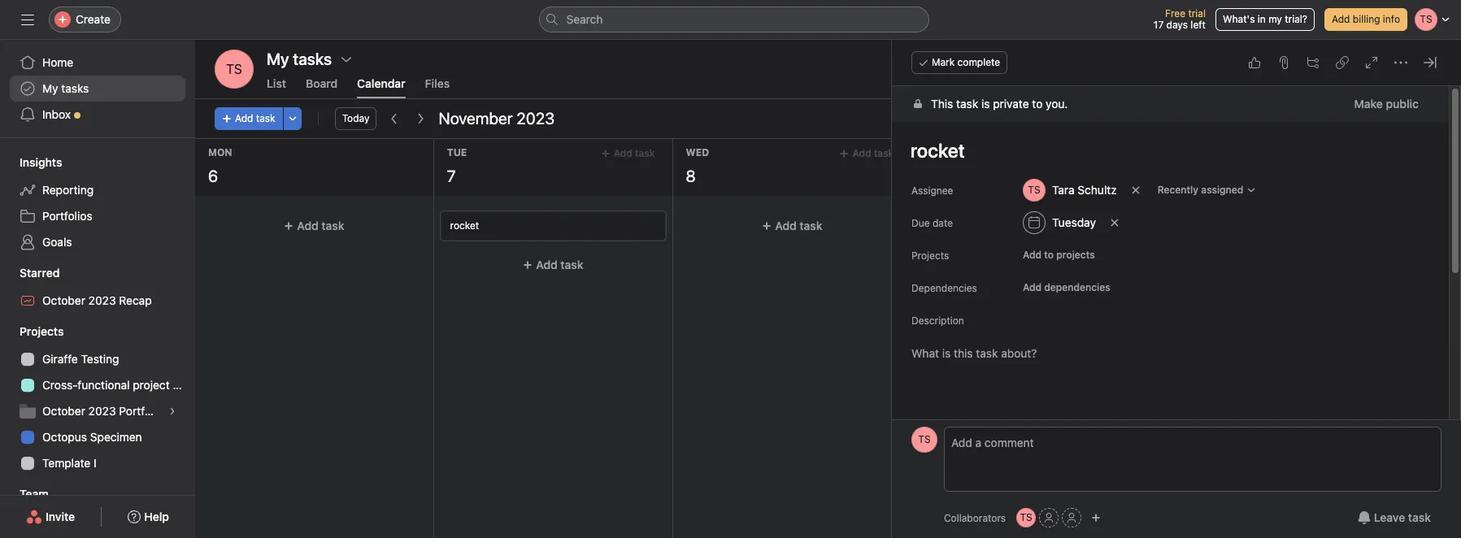 Task type: vqa. For each thing, say whether or not it's contained in the screenshot.
'Workflow' link
no



Task type: describe. For each thing, give the bounding box(es) containing it.
clear due date image
[[1110, 218, 1120, 228]]

list
[[267, 76, 286, 90]]

main content inside rocket "dialog"
[[892, 86, 1449, 538]]

1 horizontal spatial ts button
[[912, 427, 938, 453]]

task inside button
[[1409, 511, 1431, 525]]

0 likes. click to like this task image
[[1248, 56, 1261, 69]]

mark complete button
[[912, 51, 1008, 74]]

add or remove collaborators image
[[1092, 513, 1101, 523]]

see details, october 2023 portfolio image
[[168, 407, 177, 416]]

invite button
[[15, 503, 86, 532]]

private
[[993, 97, 1029, 111]]

goals
[[42, 235, 72, 249]]

is
[[982, 97, 990, 111]]

leave task
[[1374, 511, 1431, 525]]

plan
[[173, 378, 195, 392]]

ts for top ts button
[[226, 62, 242, 76]]

search button
[[539, 7, 929, 33]]

reporting link
[[10, 177, 185, 203]]

6
[[208, 167, 218, 185]]

testing
[[81, 352, 119, 366]]

today button
[[335, 107, 377, 130]]

cross-functional project plan
[[42, 378, 195, 392]]

rocket
[[448, 220, 477, 232]]

add to projects
[[1023, 249, 1095, 261]]

trial?
[[1285, 13, 1308, 25]]

8
[[686, 167, 696, 185]]

invite
[[46, 510, 75, 524]]

files link
[[425, 76, 450, 98]]

description
[[912, 315, 964, 327]]

october 2023 portfolio
[[42, 404, 163, 418]]

help
[[144, 510, 169, 524]]

starred button
[[0, 265, 60, 281]]

global element
[[0, 40, 195, 137]]

free
[[1166, 7, 1186, 20]]

tara
[[1052, 183, 1075, 197]]

this
[[931, 97, 953, 111]]

2023 for october 2023 portfolio
[[88, 404, 116, 418]]

leave
[[1374, 511, 1406, 525]]

2023 for october 2023 recap
[[88, 294, 116, 307]]

inbox
[[42, 107, 71, 121]]

october 2023 recap
[[42, 294, 152, 307]]

create
[[76, 12, 111, 26]]

to inside button
[[1045, 249, 1054, 261]]

mark complete
[[932, 56, 1001, 68]]

thu
[[925, 146, 947, 159]]

free trial 17 days left
[[1154, 7, 1206, 31]]

my tasks
[[267, 50, 332, 68]]

mark
[[932, 56, 955, 68]]

billing
[[1353, 13, 1381, 25]]

left
[[1191, 19, 1206, 31]]

specimen
[[90, 430, 142, 444]]

today
[[342, 112, 370, 124]]

collaborators
[[944, 512, 1006, 524]]

october 2023 portfolio link
[[10, 399, 185, 425]]

remove assignee image
[[1131, 185, 1141, 195]]

board
[[306, 76, 338, 90]]

ts for right ts button
[[1020, 512, 1033, 524]]

Task Name text field
[[900, 132, 1430, 169]]

add billing info button
[[1325, 8, 1408, 31]]

17
[[1154, 19, 1164, 31]]

what's in my trial? button
[[1216, 8, 1315, 31]]

add inside button
[[1332, 13, 1350, 25]]

calendar
[[357, 76, 406, 90]]

thu 9
[[925, 146, 947, 185]]

october 2023 recap link
[[10, 288, 185, 314]]

search list box
[[539, 7, 929, 33]]

previous week image
[[388, 112, 401, 125]]

tasks
[[61, 81, 89, 95]]

make
[[1355, 97, 1383, 111]]

tue 7
[[447, 146, 467, 185]]

home link
[[10, 50, 185, 76]]

home
[[42, 55, 73, 69]]

due
[[912, 217, 930, 229]]

portfolios link
[[10, 203, 185, 229]]

files
[[425, 76, 450, 90]]

10
[[1164, 167, 1181, 185]]

insights element
[[0, 148, 195, 259]]

portfolios
[[42, 209, 92, 223]]

tara schultz
[[1052, 183, 1117, 197]]

recently assigned button
[[1151, 179, 1264, 202]]

board link
[[306, 76, 338, 98]]

mon 6
[[208, 146, 232, 185]]

attachments: add a file to this task, rocket image
[[1278, 56, 1291, 69]]

insights
[[20, 155, 62, 169]]

2023 for november 2023
[[517, 109, 555, 128]]

giraffe
[[42, 352, 78, 366]]

projects inside main content
[[912, 250, 949, 262]]

create button
[[49, 7, 121, 33]]



Task type: locate. For each thing, give the bounding box(es) containing it.
1 vertical spatial 2023
[[88, 294, 116, 307]]

task
[[957, 97, 979, 111], [256, 112, 275, 124], [635, 147, 655, 159], [322, 219, 344, 233], [799, 219, 822, 233], [1038, 219, 1061, 233], [561, 258, 583, 272], [1409, 511, 1431, 525]]

ts for middle ts button
[[919, 433, 931, 446]]

task inside main content
[[957, 97, 979, 111]]

reporting
[[42, 183, 94, 197]]

projects down due date
[[912, 250, 949, 262]]

list link
[[267, 76, 286, 98]]

october for october 2023 portfolio
[[42, 404, 85, 418]]

rocket dialog
[[892, 40, 1462, 538]]

full screen image
[[1366, 56, 1379, 69]]

due date
[[912, 217, 953, 229]]

1 vertical spatial ts button
[[912, 427, 938, 453]]

what's in my trial?
[[1223, 13, 1308, 25]]

october down starred on the left of page
[[42, 294, 85, 307]]

my
[[42, 81, 58, 95]]

0 horizontal spatial to
[[1032, 97, 1043, 111]]

sun
[[1432, 146, 1454, 159]]

projects element
[[0, 317, 195, 480]]

cross-
[[42, 378, 78, 392]]

complete
[[958, 56, 1001, 68]]

more actions for this task image
[[1395, 56, 1408, 69]]

projects
[[912, 250, 949, 262], [20, 325, 64, 338]]

12
[[1432, 167, 1449, 185]]

make public button
[[1344, 89, 1430, 119]]

copy task link image
[[1336, 56, 1349, 69]]

2023 left recap
[[88, 294, 116, 307]]

trial
[[1189, 7, 1206, 20]]

insights button
[[0, 155, 62, 171]]

0 horizontal spatial projects
[[20, 325, 64, 338]]

1 vertical spatial projects
[[20, 325, 64, 338]]

2023
[[517, 109, 555, 128], [88, 294, 116, 307], [88, 404, 116, 418]]

9
[[925, 167, 935, 185]]

2023 right november
[[517, 109, 555, 128]]

0 vertical spatial ts
[[226, 62, 242, 76]]

help button
[[117, 503, 180, 532]]

to left you.
[[1032, 97, 1043, 111]]

ts
[[226, 62, 242, 76], [919, 433, 931, 446], [1020, 512, 1033, 524]]

tuesday button
[[1016, 208, 1104, 237]]

1 horizontal spatial to
[[1045, 249, 1054, 261]]

0 vertical spatial ts button
[[215, 50, 254, 89]]

to left projects
[[1045, 249, 1054, 261]]

make public
[[1355, 97, 1419, 111]]

projects
[[1057, 249, 1095, 261]]

2023 down cross-functional project plan link
[[88, 404, 116, 418]]

0 vertical spatial to
[[1032, 97, 1043, 111]]

giraffe testing
[[42, 352, 119, 366]]

tue
[[447, 146, 467, 159]]

recap
[[119, 294, 152, 307]]

2023 inside the starred element
[[88, 294, 116, 307]]

you.
[[1046, 97, 1068, 111]]

1 vertical spatial ts
[[919, 433, 931, 446]]

0 horizontal spatial ts button
[[215, 50, 254, 89]]

7
[[447, 167, 456, 185]]

projects inside dropdown button
[[20, 325, 64, 338]]

inbox link
[[10, 102, 185, 128]]

main content
[[892, 86, 1449, 538]]

sun 12
[[1432, 146, 1454, 185]]

tara schultz button
[[1016, 176, 1125, 205]]

0 horizontal spatial ts
[[226, 62, 242, 76]]

2 horizontal spatial ts button
[[1017, 508, 1036, 528]]

0 vertical spatial projects
[[912, 250, 949, 262]]

0 vertical spatial october
[[42, 294, 85, 307]]

add subtask image
[[1307, 56, 1320, 69]]

2 vertical spatial 2023
[[88, 404, 116, 418]]

this task is private to you.
[[931, 97, 1068, 111]]

template i
[[42, 456, 97, 470]]

projects button
[[0, 324, 64, 340]]

show options image
[[340, 53, 353, 66]]

october for october 2023 recap
[[42, 294, 85, 307]]

1 vertical spatial to
[[1045, 249, 1054, 261]]

template
[[42, 456, 91, 470]]

close details image
[[1424, 56, 1437, 69]]

recently
[[1158, 184, 1199, 196]]

mon
[[208, 146, 232, 159]]

public
[[1386, 97, 1419, 111]]

template i link
[[10, 451, 185, 477]]

more actions image
[[288, 114, 297, 124]]

add to projects button
[[1016, 244, 1103, 267]]

functional
[[78, 378, 130, 392]]

cross-functional project plan link
[[10, 372, 195, 399]]

hide sidebar image
[[21, 13, 34, 26]]

assignee
[[912, 185, 954, 197]]

starred element
[[0, 259, 195, 317]]

project
[[133, 378, 170, 392]]

my
[[1269, 13, 1283, 25]]

starred
[[20, 266, 60, 280]]

add task button
[[215, 107, 283, 130], [597, 146, 659, 162], [202, 211, 427, 241], [680, 211, 905, 241], [919, 211, 1144, 241], [441, 251, 666, 280]]

ts button
[[215, 50, 254, 89], [912, 427, 938, 453], [1017, 508, 1036, 528]]

to
[[1032, 97, 1043, 111], [1045, 249, 1054, 261]]

i
[[94, 456, 97, 470]]

tuesday
[[1052, 216, 1096, 229]]

octopus
[[42, 430, 87, 444]]

days
[[1167, 19, 1188, 31]]

1 vertical spatial october
[[42, 404, 85, 418]]

1 october from the top
[[42, 294, 85, 307]]

projects up "giraffe"
[[20, 325, 64, 338]]

in
[[1258, 13, 1266, 25]]

1 horizontal spatial projects
[[912, 250, 949, 262]]

my tasks
[[42, 81, 89, 95]]

2 october from the top
[[42, 404, 85, 418]]

add billing info
[[1332, 13, 1401, 25]]

october up octopus
[[42, 404, 85, 418]]

2023 inside 'link'
[[88, 404, 116, 418]]

2 horizontal spatial ts
[[1020, 512, 1033, 524]]

2 vertical spatial ts button
[[1017, 508, 1036, 528]]

what's
[[1223, 13, 1255, 25]]

schultz
[[1078, 183, 1117, 197]]

wed 8
[[686, 146, 709, 185]]

october inside the starred element
[[42, 294, 85, 307]]

october inside 'link'
[[42, 404, 85, 418]]

add dependencies
[[1023, 281, 1111, 294]]

date
[[933, 217, 953, 229]]

2 vertical spatial ts
[[1020, 512, 1033, 524]]

1 horizontal spatial ts
[[919, 433, 931, 446]]

leave task button
[[1347, 503, 1442, 533]]

main content containing this task is private to you.
[[892, 86, 1449, 538]]

assigned
[[1202, 184, 1244, 196]]

info
[[1383, 13, 1401, 25]]

dependencies
[[1045, 281, 1111, 294]]

my tasks link
[[10, 76, 185, 102]]

0 vertical spatial 2023
[[517, 109, 555, 128]]

november 2023
[[439, 109, 555, 128]]

next week image
[[414, 112, 427, 125]]



